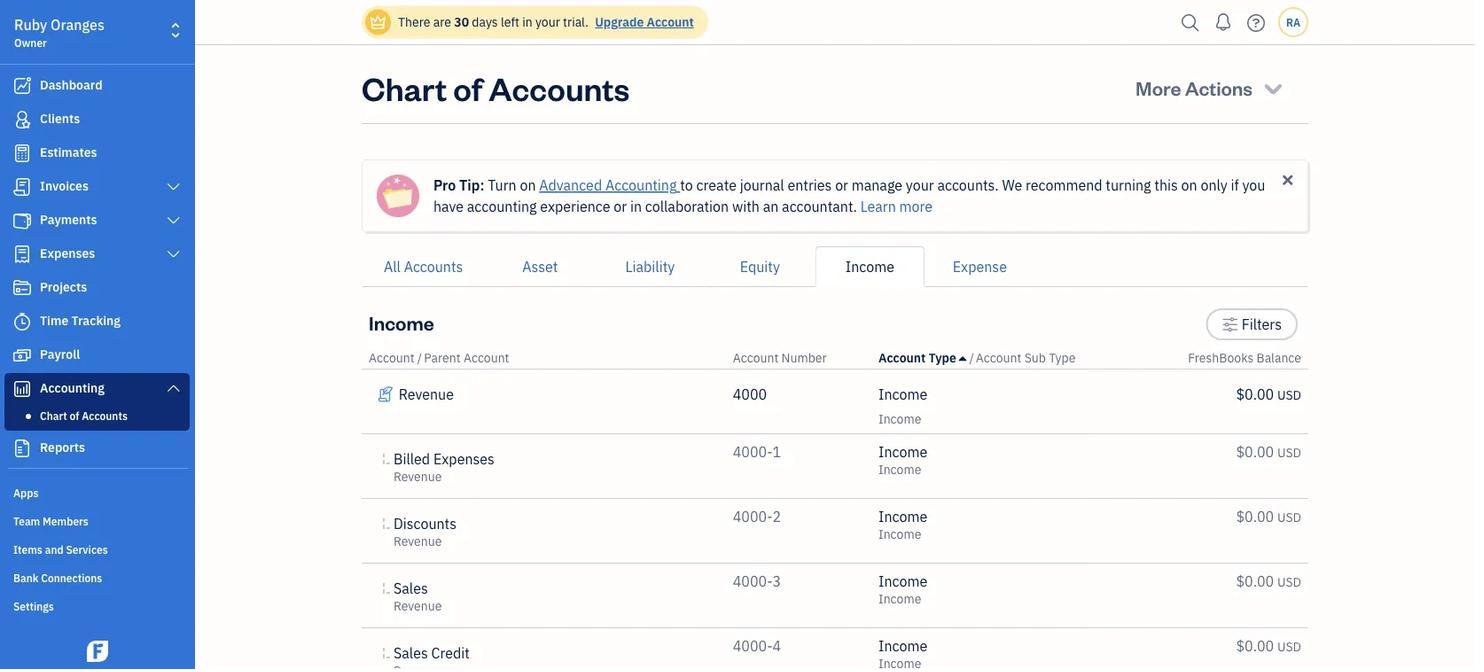 Task type: vqa. For each thing, say whether or not it's contained in the screenshot.
the FreshBooks image
yes



Task type: describe. For each thing, give the bounding box(es) containing it.
entries
[[788, 176, 832, 195]]

expense
[[953, 258, 1007, 276]]

reports link
[[4, 433, 190, 465]]

team
[[13, 514, 40, 528]]

account for account / parent account
[[369, 350, 415, 366]]

projects
[[40, 279, 87, 295]]

settings link
[[4, 592, 190, 619]]

account sub type
[[976, 350, 1076, 366]]

$0.00 usd for 1
[[1236, 443, 1302, 461]]

chart inside "main" element
[[40, 409, 67, 423]]

account type button
[[879, 350, 967, 366]]

we
[[1002, 176, 1023, 195]]

upgrade
[[595, 14, 644, 30]]

4000- for 2
[[733, 508, 773, 526]]

accounting inside "main" element
[[40, 380, 105, 396]]

report image
[[12, 440, 33, 458]]

4000- for 1
[[733, 443, 773, 461]]

client image
[[12, 111, 33, 129]]

equity button
[[705, 246, 815, 287]]

dashboard image
[[12, 77, 33, 95]]

chevron large down image for expenses
[[165, 247, 182, 262]]

tip:
[[459, 176, 485, 195]]

notifications image
[[1209, 4, 1238, 40]]

timer image
[[12, 313, 33, 331]]

clients link
[[4, 104, 190, 136]]

turning
[[1106, 176, 1151, 195]]

owner
[[14, 35, 47, 50]]

1 type from the left
[[929, 350, 956, 366]]

left
[[501, 14, 519, 30]]

manage
[[852, 176, 903, 195]]

items and services link
[[4, 536, 190, 562]]

if
[[1231, 176, 1239, 195]]

time tracking
[[40, 313, 121, 329]]

bank
[[13, 571, 39, 585]]

freshbooks balance
[[1188, 350, 1302, 366]]

more
[[900, 197, 933, 216]]

trial.
[[563, 14, 589, 30]]

usd for 1
[[1278, 445, 1302, 461]]

ra
[[1286, 15, 1301, 29]]

settings
[[13, 599, 54, 614]]

journal
[[740, 176, 784, 195]]

projects link
[[4, 272, 190, 304]]

search image
[[1177, 9, 1205, 36]]

ra button
[[1279, 7, 1309, 37]]

bank connections
[[13, 571, 102, 585]]

chevrondown image
[[1261, 75, 1286, 100]]

asset
[[522, 258, 558, 276]]

usd for 2
[[1278, 509, 1302, 526]]

chevron large down image for payments
[[165, 214, 182, 228]]

reports
[[40, 439, 85, 456]]

all
[[384, 258, 401, 276]]

crown image
[[369, 13, 387, 31]]

4000- for 3
[[733, 572, 773, 591]]

in inside the to create journal entries or manage your accounts. we recommend turning this on only if  you have accounting experience or in collaboration with an accountant.
[[630, 197, 642, 216]]

more actions button
[[1120, 66, 1302, 109]]

days
[[472, 14, 498, 30]]

ruby oranges owner
[[14, 16, 105, 50]]

account number
[[733, 350, 827, 366]]

learn
[[861, 197, 896, 216]]

$0.00 for 3
[[1236, 572, 1274, 591]]

settings image
[[1222, 314, 1239, 335]]

filters button
[[1206, 309, 1298, 340]]

account for account type
[[879, 350, 926, 366]]

items and services
[[13, 543, 108, 557]]

project image
[[12, 279, 33, 297]]

asset button
[[485, 246, 595, 287]]

0 horizontal spatial in
[[522, 14, 533, 30]]

close image
[[1280, 172, 1296, 188]]

1 $0.00 from the top
[[1236, 385, 1274, 404]]

go to help image
[[1242, 9, 1271, 36]]

ruby
[[14, 16, 47, 34]]

$0.00 usd for 2
[[1236, 508, 1302, 526]]

have
[[434, 197, 464, 216]]

balance
[[1257, 350, 1302, 366]]

services
[[66, 543, 108, 557]]

filters
[[1242, 315, 1282, 334]]

accounts.
[[938, 176, 999, 195]]

chevron large down image for accounting
[[165, 381, 182, 395]]

sub
[[1025, 350, 1046, 366]]

dashboard
[[40, 77, 103, 93]]

discounts revenue
[[394, 515, 457, 550]]

expenses inside "main" element
[[40, 245, 95, 262]]

only
[[1201, 176, 1228, 195]]

payroll
[[40, 346, 80, 363]]

2 / from the left
[[969, 350, 974, 366]]

revenue down account / parent account
[[399, 385, 454, 404]]

upgrade account link
[[592, 14, 694, 30]]

chart of accounts link
[[8, 405, 186, 426]]

1
[[773, 443, 781, 461]]

sales for sales credit
[[394, 644, 428, 663]]

1 horizontal spatial accounting
[[606, 176, 677, 195]]

more
[[1136, 75, 1181, 100]]

income button
[[815, 246, 925, 287]]

1 on from the left
[[520, 176, 536, 195]]

dashboard link
[[4, 70, 190, 102]]

to
[[680, 176, 693, 195]]

actions
[[1185, 75, 1253, 100]]

your for accounts.
[[906, 176, 934, 195]]

there
[[398, 14, 430, 30]]

expense image
[[12, 246, 33, 263]]

equity
[[740, 258, 780, 276]]

time tracking link
[[4, 306, 190, 338]]

accountant.
[[782, 197, 857, 216]]

3
[[773, 572, 781, 591]]

account for account number
[[733, 350, 779, 366]]

sales revenue
[[394, 579, 442, 614]]



Task type: locate. For each thing, give the bounding box(es) containing it.
chevron large down image up 'projects' link
[[165, 247, 182, 262]]

4000-3
[[733, 572, 781, 591]]

0 vertical spatial expenses
[[40, 245, 95, 262]]

of
[[453, 66, 482, 109], [70, 409, 79, 423]]

1 horizontal spatial chart
[[362, 66, 447, 109]]

sales left credit on the bottom left
[[394, 644, 428, 663]]

tracking
[[71, 313, 121, 329]]

1 horizontal spatial of
[[453, 66, 482, 109]]

learn more
[[861, 197, 933, 216]]

chevron large down image down estimates link on the top left
[[165, 180, 182, 194]]

account up "4000"
[[733, 350, 779, 366]]

an
[[763, 197, 779, 216]]

0 vertical spatial accounting
[[606, 176, 677, 195]]

all accounts button
[[362, 246, 485, 287]]

4 4000- from the top
[[733, 637, 773, 656]]

liability
[[625, 258, 675, 276]]

usd
[[1278, 387, 1302, 403], [1278, 445, 1302, 461], [1278, 509, 1302, 526], [1278, 574, 1302, 590], [1278, 639, 1302, 655]]

with
[[732, 197, 760, 216]]

1 / from the left
[[417, 350, 422, 366]]

revenue inside discounts revenue
[[394, 533, 442, 550]]

expenses inside the 'billed expenses revenue'
[[433, 450, 495, 469]]

in right left
[[522, 14, 533, 30]]

items
[[13, 543, 42, 557]]

2 horizontal spatial accounts
[[489, 66, 630, 109]]

1 horizontal spatial accounts
[[404, 258, 463, 276]]

1 horizontal spatial chart of accounts
[[362, 66, 630, 109]]

0 horizontal spatial accounts
[[82, 409, 128, 423]]

account right caretup image on the right of the page
[[976, 350, 1022, 366]]

1 horizontal spatial on
[[1182, 176, 1198, 195]]

0 vertical spatial chart of accounts
[[362, 66, 630, 109]]

1 vertical spatial expenses
[[433, 450, 495, 469]]

turn
[[488, 176, 517, 195]]

team members
[[13, 514, 89, 528]]

2 vertical spatial accounts
[[82, 409, 128, 423]]

you
[[1243, 176, 1266, 195]]

number
[[782, 350, 827, 366]]

/ right caretup image on the right of the page
[[969, 350, 974, 366]]

expenses down payments
[[40, 245, 95, 262]]

invoices link
[[4, 171, 190, 203]]

usd for 4
[[1278, 639, 1302, 655]]

2
[[773, 508, 781, 526]]

1 horizontal spatial your
[[906, 176, 934, 195]]

income income for 1
[[879, 443, 928, 478]]

1 $0.00 usd from the top
[[1236, 385, 1302, 404]]

1 vertical spatial accounting
[[40, 380, 105, 396]]

sales credit
[[394, 644, 470, 663]]

1 chevron large down image from the top
[[165, 180, 182, 194]]

of down the 30
[[453, 66, 482, 109]]

chevron large down image up chart of accounts link
[[165, 381, 182, 395]]

billed
[[394, 450, 430, 469]]

1 vertical spatial accounts
[[404, 258, 463, 276]]

1 vertical spatial chevron large down image
[[165, 381, 182, 395]]

pro
[[434, 176, 456, 195]]

$0.00 for 2
[[1236, 508, 1274, 526]]

0 vertical spatial your
[[535, 14, 560, 30]]

chart down the there at the top
[[362, 66, 447, 109]]

2 sales from the top
[[394, 644, 428, 663]]

chart of accounts down days
[[362, 66, 630, 109]]

your left "trial."
[[535, 14, 560, 30]]

chart up reports
[[40, 409, 67, 423]]

estimates link
[[4, 137, 190, 169]]

accounts right all
[[404, 258, 463, 276]]

accounting
[[467, 197, 537, 216]]

account type
[[879, 350, 956, 366]]

revenue up "discounts"
[[394, 469, 442, 485]]

this
[[1155, 176, 1178, 195]]

0 horizontal spatial /
[[417, 350, 422, 366]]

estimates
[[40, 144, 97, 160]]

payments
[[40, 211, 97, 228]]

usd for 3
[[1278, 574, 1302, 590]]

1 horizontal spatial type
[[1049, 350, 1076, 366]]

4 usd from the top
[[1278, 574, 1302, 590]]

chart
[[362, 66, 447, 109], [40, 409, 67, 423]]

type left caretup image on the right of the page
[[929, 350, 956, 366]]

payroll link
[[4, 340, 190, 371]]

payments link
[[4, 205, 190, 237]]

0 vertical spatial chart
[[362, 66, 447, 109]]

0 horizontal spatial type
[[929, 350, 956, 366]]

to create journal entries or manage your accounts. we recommend turning this on only if  you have accounting experience or in collaboration with an accountant.
[[434, 176, 1266, 216]]

expenses right "billed"
[[433, 450, 495, 469]]

2 chevron large down image from the top
[[165, 381, 182, 395]]

chevron large down image inside expenses link
[[165, 247, 182, 262]]

1 chevron large down image from the top
[[165, 214, 182, 228]]

account right parent
[[464, 350, 509, 366]]

estimate image
[[12, 145, 33, 162]]

4000-2
[[733, 508, 781, 526]]

in
[[522, 14, 533, 30], [630, 197, 642, 216]]

2 $0.00 from the top
[[1236, 443, 1274, 461]]

account for account sub type
[[976, 350, 1022, 366]]

revenue up sales credit
[[394, 598, 442, 614]]

sales for sales revenue
[[394, 579, 428, 598]]

in down advanced accounting link
[[630, 197, 642, 216]]

account left parent
[[369, 350, 415, 366]]

1 vertical spatial chart of accounts
[[40, 409, 128, 423]]

clients
[[40, 110, 80, 127]]

chevron large down image
[[165, 180, 182, 194], [165, 247, 182, 262]]

1 usd from the top
[[1278, 387, 1302, 403]]

freshbooks image
[[83, 641, 112, 662]]

liability button
[[595, 246, 705, 287]]

2 $0.00 usd from the top
[[1236, 443, 1302, 461]]

0 vertical spatial of
[[453, 66, 482, 109]]

4000- for 4
[[733, 637, 773, 656]]

caretup image
[[959, 351, 967, 365]]

1 4000- from the top
[[733, 443, 773, 461]]

0 horizontal spatial or
[[614, 197, 627, 216]]

account / parent account
[[369, 350, 509, 366]]

chevron large down image inside accounting link
[[165, 381, 182, 395]]

oranges
[[51, 16, 105, 34]]

chevron large down image for invoices
[[165, 180, 182, 194]]

expenses
[[40, 245, 95, 262], [433, 450, 495, 469]]

0 horizontal spatial chart
[[40, 409, 67, 423]]

3 income income from the top
[[879, 508, 928, 543]]

0 vertical spatial chevron large down image
[[165, 214, 182, 228]]

4 $0.00 usd from the top
[[1236, 572, 1302, 591]]

$0.00 usd for 3
[[1236, 572, 1302, 591]]

5 $0.00 usd from the top
[[1236, 637, 1302, 656]]

$0.00
[[1236, 385, 1274, 404], [1236, 443, 1274, 461], [1236, 508, 1274, 526], [1236, 572, 1274, 591], [1236, 637, 1274, 656]]

$0.00 for 4
[[1236, 637, 1274, 656]]

discounts
[[394, 515, 457, 533]]

4000-
[[733, 443, 773, 461], [733, 508, 773, 526], [733, 572, 773, 591], [733, 637, 773, 656]]

1 vertical spatial chart
[[40, 409, 67, 423]]

your
[[535, 14, 560, 30], [906, 176, 934, 195]]

5 usd from the top
[[1278, 639, 1302, 655]]

members
[[43, 514, 89, 528]]

sales inside sales revenue
[[394, 579, 428, 598]]

1 horizontal spatial or
[[835, 176, 848, 195]]

4000- up 4000-3
[[733, 508, 773, 526]]

1 horizontal spatial /
[[969, 350, 974, 366]]

time
[[40, 313, 68, 329]]

chart image
[[12, 380, 33, 398]]

4 $0.00 from the top
[[1236, 572, 1274, 591]]

all accounts
[[384, 258, 463, 276]]

income income for 2
[[879, 508, 928, 543]]

accounts inside "main" element
[[82, 409, 128, 423]]

invoice image
[[12, 178, 33, 196]]

accounts inside button
[[404, 258, 463, 276]]

parent
[[424, 350, 461, 366]]

apps link
[[4, 479, 190, 505]]

revenue up sales revenue
[[394, 533, 442, 550]]

0 horizontal spatial your
[[535, 14, 560, 30]]

invoices
[[40, 178, 89, 194]]

revenue
[[399, 385, 454, 404], [394, 469, 442, 485], [394, 533, 442, 550], [394, 598, 442, 614]]

expense button
[[925, 246, 1035, 287]]

4 income income from the top
[[879, 572, 928, 607]]

income income
[[879, 385, 928, 427], [879, 443, 928, 478], [879, 508, 928, 543], [879, 572, 928, 607]]

4
[[773, 637, 781, 656]]

accounting down payroll
[[40, 380, 105, 396]]

0 vertical spatial chevron large down image
[[165, 180, 182, 194]]

chevron large down image up expenses link
[[165, 214, 182, 228]]

$0.00 for 1
[[1236, 443, 1274, 461]]

1 sales from the top
[[394, 579, 428, 598]]

1 vertical spatial or
[[614, 197, 627, 216]]

chevron large down image inside invoices link
[[165, 180, 182, 194]]

/ left parent
[[417, 350, 422, 366]]

income income for 3
[[879, 572, 928, 607]]

advanced
[[539, 176, 602, 195]]

3 $0.00 from the top
[[1236, 508, 1274, 526]]

1 horizontal spatial expenses
[[433, 450, 495, 469]]

or down advanced accounting link
[[614, 197, 627, 216]]

1 vertical spatial your
[[906, 176, 934, 195]]

2 on from the left
[[1182, 176, 1198, 195]]

of up reports
[[70, 409, 79, 423]]

0 horizontal spatial on
[[520, 176, 536, 195]]

0 vertical spatial accounts
[[489, 66, 630, 109]]

bank connections link
[[4, 564, 190, 590]]

1 horizontal spatial in
[[630, 197, 642, 216]]

2 chevron large down image from the top
[[165, 247, 182, 262]]

4000-1
[[733, 443, 781, 461]]

or up accountant.
[[835, 176, 848, 195]]

recommend
[[1026, 176, 1103, 195]]

$0.00 usd for 4
[[1236, 637, 1302, 656]]

4000- down "4000"
[[733, 443, 773, 461]]

account right upgrade
[[647, 14, 694, 30]]

0 horizontal spatial chart of accounts
[[40, 409, 128, 423]]

2 4000- from the top
[[733, 508, 773, 526]]

1 vertical spatial chevron large down image
[[165, 247, 182, 262]]

on right this
[[1182, 176, 1198, 195]]

collaboration
[[645, 197, 729, 216]]

0 vertical spatial sales
[[394, 579, 428, 598]]

1 vertical spatial sales
[[394, 644, 428, 663]]

type right sub
[[1049, 350, 1076, 366]]

chart of accounts down accounting link at left
[[40, 409, 128, 423]]

5 $0.00 from the top
[[1236, 637, 1274, 656]]

type
[[929, 350, 956, 366], [1049, 350, 1076, 366]]

there are 30 days left in your trial. upgrade account
[[398, 14, 694, 30]]

2 usd from the top
[[1278, 445, 1302, 461]]

apps
[[13, 486, 39, 500]]

chart of accounts inside "main" element
[[40, 409, 128, 423]]

or
[[835, 176, 848, 195], [614, 197, 627, 216]]

income
[[846, 258, 895, 276], [369, 310, 434, 335], [879, 385, 928, 404], [879, 411, 922, 427], [879, 443, 928, 461], [879, 461, 922, 478], [879, 508, 928, 526], [879, 526, 922, 543], [879, 572, 928, 591], [879, 591, 922, 607], [879, 637, 928, 656]]

0 vertical spatial in
[[522, 14, 533, 30]]

team members link
[[4, 507, 190, 534]]

more actions
[[1136, 75, 1253, 100]]

0 horizontal spatial expenses
[[40, 245, 95, 262]]

3 usd from the top
[[1278, 509, 1302, 526]]

sales down discounts revenue
[[394, 579, 428, 598]]

chevron large down image
[[165, 214, 182, 228], [165, 381, 182, 395]]

accounting left to
[[606, 176, 677, 195]]

2 income income from the top
[[879, 443, 928, 478]]

are
[[433, 14, 451, 30]]

1 vertical spatial in
[[630, 197, 642, 216]]

accounts
[[489, 66, 630, 109], [404, 258, 463, 276], [82, 409, 128, 423]]

3 $0.00 usd from the top
[[1236, 508, 1302, 526]]

on right turn
[[520, 176, 536, 195]]

0 vertical spatial or
[[835, 176, 848, 195]]

accounts down accounting link at left
[[82, 409, 128, 423]]

account left caretup image on the right of the page
[[879, 350, 926, 366]]

1 vertical spatial of
[[70, 409, 79, 423]]

your inside the to create journal entries or manage your accounts. we recommend turning this on only if  you have accounting experience or in collaboration with an accountant.
[[906, 176, 934, 195]]

pro tip: turn on advanced accounting
[[434, 176, 677, 195]]

on inside the to create journal entries or manage your accounts. we recommend turning this on only if  you have accounting experience or in collaboration with an accountant.
[[1182, 176, 1198, 195]]

main element
[[0, 0, 239, 669]]

4000- up 4000-4
[[733, 572, 773, 591]]

3 4000- from the top
[[733, 572, 773, 591]]

0 horizontal spatial accounting
[[40, 380, 105, 396]]

payment image
[[12, 212, 33, 230]]

money image
[[12, 347, 33, 364]]

revenue inside the 'billed expenses revenue'
[[394, 469, 442, 485]]

income inside button
[[846, 258, 895, 276]]

4000- down 4000-3
[[733, 637, 773, 656]]

your for trial.
[[535, 14, 560, 30]]

connections
[[41, 571, 102, 585]]

expenses link
[[4, 239, 190, 270]]

credit
[[431, 644, 470, 663]]

on
[[520, 176, 536, 195], [1182, 176, 1198, 195]]

accounts down the there are 30 days left in your trial. upgrade account
[[489, 66, 630, 109]]

0 horizontal spatial of
[[70, 409, 79, 423]]

1 income income from the top
[[879, 385, 928, 427]]

your up more
[[906, 176, 934, 195]]

of inside "main" element
[[70, 409, 79, 423]]

2 type from the left
[[1049, 350, 1076, 366]]



